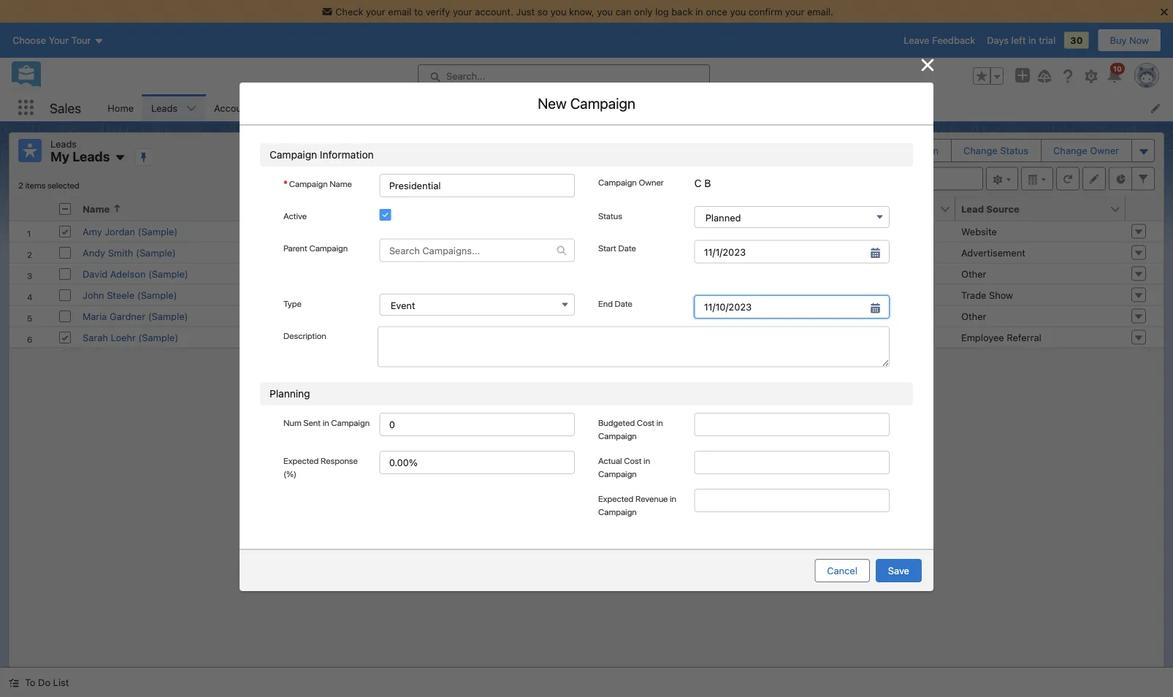 Task type: locate. For each thing, give the bounding box(es) containing it.
dashboards link
[[594, 94, 665, 121]]

text default image left to
[[9, 678, 19, 688]]

change inside "button"
[[964, 145, 998, 156]]

cost
[[637, 417, 655, 427], [624, 455, 642, 465]]

1 vertical spatial other
[[962, 311, 987, 321]]

cell down end at top
[[457, 326, 637, 347]]

lead status button
[[829, 197, 940, 220]]

status
[[446, 412, 473, 423], [467, 425, 494, 436]]

status up expected response (%) text field on the bottom
[[467, 425, 494, 436]]

maria gardner (sample) link
[[83, 311, 188, 321]]

1 vertical spatial working
[[835, 289, 872, 300]]

you right so
[[551, 6, 567, 17]]

c b
[[695, 177, 711, 189]]

0 vertical spatial add to campaign
[[863, 145, 939, 156]]

leads link
[[142, 94, 186, 121]]

3 click to dial disabled image from the top
[[463, 311, 553, 321]]

selected right leads
[[401, 238, 441, 249]]

1 horizontal spatial new
[[764, 145, 784, 156]]

home
[[108, 102, 134, 113]]

my leads|leads|list view element
[[9, 132, 1165, 668]]

status for keep member status
[[446, 412, 473, 423]]

0 horizontal spatial you
[[551, 6, 567, 17]]

lead status element
[[829, 197, 964, 221]]

john steele (sample) link
[[83, 289, 177, 300]]

list
[[53, 677, 69, 688]]

0 vertical spatial add
[[863, 145, 880, 156]]

lead for lead status
[[835, 203, 858, 214]]

(sample) for john steele (sample)
[[137, 289, 177, 300]]

2 horizontal spatial to
[[883, 145, 892, 156]]

(sample) down name 'button'
[[138, 226, 178, 237]]

leads right home link
[[151, 102, 178, 113]]

1 vertical spatial member
[[428, 425, 464, 436]]

1 vertical spatial to
[[883, 145, 892, 156]]

1 vertical spatial date
[[615, 298, 633, 308]]

text default image
[[791, 287, 801, 297], [9, 678, 19, 688]]

(sample) right gardner
[[148, 311, 188, 321]]

0 vertical spatial other
[[962, 268, 987, 279]]

(sample) up the david adelson (sample)
[[136, 247, 176, 258]]

1 horizontal spatial expected
[[598, 493, 634, 503]]

expected down actual cost in campaign in the right of the page
[[598, 493, 634, 503]]

submit
[[765, 464, 796, 475]]

0 horizontal spatial 2
[[18, 180, 23, 190]]

lead source
[[962, 203, 1020, 214]]

to up text default icon
[[561, 195, 573, 213]]

in right left
[[1029, 35, 1037, 46]]

0 vertical spatial new
[[538, 95, 567, 112]]

in right the budgeted
[[657, 417, 663, 427]]

1 vertical spatial new
[[764, 145, 784, 156]]

click to dial disabled image for 3c systems
[[463, 311, 553, 321]]

import button
[[797, 140, 850, 161]]

lead
[[835, 203, 858, 214], [962, 203, 984, 214]]

back
[[672, 6, 693, 17]]

expected for expected revenue in campaign
[[598, 493, 634, 503]]

to up search my leads list view. "search field"
[[883, 145, 892, 156]]

0 vertical spatial cost
[[637, 417, 655, 427]]

green dot publishing cell
[[637, 263, 829, 284]]

save button
[[876, 559, 922, 582]]

in inside budgeted cost in campaign
[[657, 417, 663, 427]]

status right member
[[410, 334, 438, 344]]

select list display image
[[1021, 167, 1054, 190]]

change owner button
[[1042, 140, 1131, 161]]

your right verify
[[453, 6, 473, 17]]

phone element
[[457, 197, 637, 221]]

andy smith (sample) link
[[83, 247, 176, 258]]

campaign inside expected revenue in campaign
[[598, 506, 637, 516]]

2 inside 'my leads|leads|list view' element
[[18, 180, 23, 190]]

2 vertical spatial click to dial disabled image
[[463, 311, 553, 321]]

text default image down start date text field
[[791, 287, 801, 297]]

2 vertical spatial working
[[835, 311, 872, 321]]

campaign inside budgeted cost in campaign
[[598, 430, 637, 440]]

2 for 2 leads selected
[[365, 238, 371, 249]]

add to campaign up search my leads list view. "search field"
[[863, 145, 939, 156]]

1 horizontal spatial owner
[[1090, 145, 1119, 156]]

Parent Campaign text field
[[380, 239, 557, 261]]

0 vertical spatial text default image
[[791, 287, 801, 297]]

trade show
[[962, 289, 1014, 300]]

Start Date text field
[[695, 240, 890, 264]]

other for maria gardner (sample)
[[962, 311, 987, 321]]

1 horizontal spatial text default image
[[791, 287, 801, 297]]

cost inside budgeted cost in campaign
[[637, 417, 655, 427]]

overwrite
[[382, 425, 425, 436]]

leads list item
[[142, 94, 205, 121]]

action image
[[1126, 197, 1164, 220]]

1 change from the left
[[964, 145, 998, 156]]

group
[[973, 67, 1004, 85]]

2 left leads
[[365, 238, 371, 249]]

2 horizontal spatial you
[[730, 6, 746, 17]]

forecasts link
[[533, 94, 594, 121]]

list containing home
[[99, 94, 1173, 121]]

1 horizontal spatial cancel button
[[815, 559, 870, 582]]

change inside button
[[1054, 145, 1088, 156]]

1 vertical spatial 2
[[365, 238, 371, 249]]

sarah loehr (sample)
[[83, 332, 178, 343]]

employee
[[962, 332, 1005, 343]]

status
[[1001, 145, 1029, 156], [860, 203, 891, 214], [598, 211, 622, 221], [410, 334, 438, 344]]

david adelson (sample) link
[[83, 268, 188, 279]]

sent
[[303, 417, 321, 427]]

1 vertical spatial cost
[[624, 455, 642, 465]]

change for change owner
[[1054, 145, 1088, 156]]

universal
[[643, 247, 684, 258]]

now
[[1130, 35, 1149, 46]]

0 horizontal spatial name
[[83, 203, 110, 214]]

1 horizontal spatial change
[[1054, 145, 1088, 156]]

0 vertical spatial working
[[835, 247, 872, 258]]

leads inside list item
[[151, 102, 178, 113]]

date for end date
[[615, 298, 633, 308]]

0 horizontal spatial your
[[366, 6, 386, 17]]

1 vertical spatial info@salesforce.com link
[[281, 311, 373, 321]]

just
[[516, 6, 535, 17]]

expected inside expected response (%)
[[284, 455, 319, 465]]

Description text field
[[378, 326, 890, 367]]

confirm
[[749, 6, 783, 17]]

cost inside actual cost in campaign
[[624, 455, 642, 465]]

cell down systems
[[637, 326, 829, 347]]

campaign name
[[289, 178, 352, 189]]

cell down email button
[[275, 221, 457, 241]]

0 horizontal spatial cancel button
[[692, 458, 747, 482]]

owner for change owner
[[1090, 145, 1119, 156]]

lead inside lead source button
[[962, 203, 984, 214]]

1 lead from the left
[[835, 203, 858, 214]]

check
[[335, 6, 363, 17]]

in inside expected revenue in campaign
[[670, 493, 677, 503]]

dot
[[672, 268, 688, 279]]

email.
[[807, 6, 834, 17]]

so
[[538, 6, 548, 17]]

cell down 2 items selected
[[53, 197, 77, 221]]

cell up text default icon
[[457, 221, 637, 241]]

(sample) right adelson
[[148, 268, 188, 279]]

planned button
[[695, 206, 890, 228]]

2 vertical spatial info@salesforce.com link
[[281, 332, 373, 343]]

1 vertical spatial owner
[[639, 177, 664, 187]]

1 horizontal spatial add
[[863, 145, 880, 156]]

1 horizontal spatial your
[[453, 6, 473, 17]]

info@salesforce.com link for andy smith (sample)
[[281, 247, 373, 258]]

in inside actual cost in campaign
[[644, 455, 650, 465]]

cancel button left submit "button"
[[692, 458, 747, 482]]

campaign inside 'add to campaign' button
[[894, 145, 939, 156]]

working for trade show
[[835, 289, 872, 300]]

you left the can
[[597, 6, 613, 17]]

1 vertical spatial add
[[531, 195, 557, 213]]

2 other from the top
[[962, 311, 987, 321]]

status down search my leads list view. "search field"
[[860, 203, 891, 214]]

campaign
[[570, 95, 636, 112], [894, 145, 939, 156], [270, 149, 317, 161], [598, 177, 637, 187], [289, 178, 328, 189], [577, 195, 642, 213], [309, 243, 348, 253], [371, 262, 415, 273], [331, 417, 370, 427], [598, 430, 637, 440], [598, 468, 637, 478], [598, 506, 637, 516]]

owner inside button
[[1090, 145, 1119, 156]]

lead down search my leads list view. "search field"
[[835, 203, 858, 214]]

0 vertical spatial info@salesforce.com link
[[281, 247, 373, 258]]

change up 'list view controls' image
[[964, 145, 998, 156]]

accounts
[[214, 102, 255, 113]]

your left email
[[366, 6, 386, 17]]

cancel button left save
[[815, 559, 870, 582]]

date
[[619, 243, 636, 253], [615, 298, 633, 308]]

cancel left save
[[827, 565, 858, 576]]

1 other from the top
[[962, 268, 987, 279]]

Expected Response (%) text field
[[380, 451, 575, 474]]

3 info@salesforce.com link from the top
[[281, 332, 373, 343]]

2 click to dial disabled image from the top
[[463, 289, 553, 300]]

member down the keep member status
[[428, 425, 464, 436]]

other for david adelson (sample)
[[962, 268, 987, 279]]

0 horizontal spatial cancel
[[704, 464, 735, 475]]

2 leads selected
[[365, 238, 441, 249]]

status inside change status "button"
[[1001, 145, 1029, 156]]

in down budgeted cost in campaign
[[644, 455, 650, 465]]

leads right my
[[73, 149, 110, 164]]

green
[[643, 268, 670, 279]]

1 vertical spatial cancel button
[[815, 559, 870, 582]]

new down lead status
[[835, 226, 855, 237]]

0 horizontal spatial expected
[[284, 455, 319, 465]]

1 horizontal spatial add to campaign
[[863, 145, 939, 156]]

other down 'trade'
[[962, 311, 987, 321]]

selected inside 'my leads|leads|list view' element
[[48, 180, 79, 190]]

only
[[634, 6, 653, 17]]

your left "email."
[[785, 6, 805, 17]]

add up text default icon
[[531, 195, 557, 213]]

you right once
[[730, 6, 746, 17]]

1 horizontal spatial 2
[[365, 238, 371, 249]]

working for advertisement
[[835, 247, 872, 258]]

0 vertical spatial to
[[414, 6, 423, 17]]

actual
[[598, 455, 622, 465]]

0 vertical spatial status
[[446, 412, 473, 423]]

1 vertical spatial selected
[[401, 238, 441, 249]]

items
[[25, 180, 46, 190]]

in for expected revenue in campaign
[[670, 493, 677, 503]]

date right end at top
[[615, 298, 633, 308]]

in for actual cost in campaign
[[644, 455, 650, 465]]

info@salesforce.com link down "active"
[[281, 247, 373, 258]]

None search field
[[808, 167, 983, 190]]

0 vertical spatial click to dial disabled image
[[463, 247, 553, 258]]

name down 'information'
[[330, 178, 352, 189]]

in right sent
[[323, 417, 329, 427]]

member for keep
[[407, 412, 444, 423]]

status inside lead status button
[[860, 203, 891, 214]]

biglife
[[643, 289, 673, 300]]

in right revenue
[[670, 493, 677, 503]]

to right email
[[414, 6, 423, 17]]

leads
[[373, 238, 398, 249]]

existing
[[400, 395, 434, 405]]

click to dial disabled image
[[463, 247, 553, 258], [463, 289, 553, 300], [463, 311, 553, 321]]

add to campaign up start
[[531, 195, 642, 213]]

universal technologies link
[[643, 247, 745, 258]]

none search field inside 'my leads|leads|list view' element
[[808, 167, 983, 190]]

member up overwrite member status
[[407, 412, 444, 423]]

jordan
[[105, 226, 135, 237]]

actual cost in campaign
[[598, 455, 650, 478]]

2 change from the left
[[1054, 145, 1088, 156]]

info@salesforce.com link up description
[[281, 311, 373, 321]]

None text field
[[380, 174, 575, 197]]

date right start
[[619, 243, 636, 253]]

0 vertical spatial member
[[407, 412, 444, 423]]

do
[[38, 677, 50, 688]]

(sample) down "david adelson (sample)" link
[[137, 289, 177, 300]]

0 vertical spatial expected
[[284, 455, 319, 465]]

1 horizontal spatial name
[[330, 178, 352, 189]]

log
[[655, 6, 669, 17]]

1 vertical spatial text default image
[[9, 678, 19, 688]]

my leads status
[[18, 180, 79, 190]]

type
[[284, 298, 302, 308]]

advertisement
[[962, 247, 1026, 258]]

add to campaign
[[863, 145, 939, 156], [531, 195, 642, 213]]

item number image
[[9, 197, 53, 220]]

list
[[99, 94, 1173, 121]]

(sample)
[[138, 226, 178, 237], [136, 247, 176, 258], [148, 268, 188, 279], [137, 289, 177, 300], [148, 311, 188, 321], [138, 332, 178, 343]]

0 vertical spatial owner
[[1090, 145, 1119, 156]]

in for days left in trial
[[1029, 35, 1037, 46]]

change for change status
[[964, 145, 998, 156]]

2 lead from the left
[[962, 203, 984, 214]]

info@salesforce.com link down type
[[281, 332, 373, 343]]

2 left items
[[18, 180, 23, 190]]

0 horizontal spatial lead
[[835, 203, 858, 214]]

new down search... button
[[538, 95, 567, 112]]

status down campaign
[[446, 412, 473, 423]]

expected
[[284, 455, 319, 465], [598, 493, 634, 503]]

cell
[[53, 197, 77, 221], [275, 221, 457, 241], [457, 221, 637, 241], [275, 263, 457, 284], [457, 263, 637, 284], [457, 326, 637, 347], [637, 326, 829, 347]]

Num Sent in Campaign text field
[[380, 413, 575, 436]]

2 horizontal spatial your
[[785, 6, 805, 17]]

1 vertical spatial status
[[467, 425, 494, 436]]

2 horizontal spatial new
[[835, 226, 855, 237]]

30
[[1071, 35, 1083, 46]]

status for overwrite member status
[[467, 425, 494, 436]]

lead up 'website'
[[962, 203, 984, 214]]

0 horizontal spatial to
[[414, 6, 423, 17]]

1 horizontal spatial lead
[[962, 203, 984, 214]]

david
[[83, 268, 108, 279]]

1 vertical spatial name
[[83, 203, 110, 214]]

change up lead source "element" at the top right of the page
[[1054, 145, 1088, 156]]

2 info@salesforce.com link from the top
[[281, 311, 373, 321]]

to do list button
[[0, 668, 78, 697]]

1 info@salesforce.com link from the top
[[281, 247, 373, 258]]

expected for expected response (%)
[[284, 455, 319, 465]]

member for overwrite
[[428, 425, 464, 436]]

new inside my leads 'grid'
[[835, 226, 855, 237]]

(sample) for andy smith (sample)
[[136, 247, 176, 258]]

(sample) down maria gardner (sample) link
[[138, 332, 178, 343]]

cost right the budgeted
[[637, 417, 655, 427]]

expected up (%)
[[284, 455, 319, 465]]

num
[[284, 417, 302, 427]]

b
[[705, 177, 711, 189]]

search...
[[446, 71, 486, 82]]

cancel button
[[692, 458, 747, 482], [815, 559, 870, 582]]

1 horizontal spatial cancel
[[827, 565, 858, 576]]

2 working from the top
[[835, 289, 872, 300]]

0 horizontal spatial add to campaign
[[531, 195, 642, 213]]

new left import button at top
[[764, 145, 784, 156]]

cancel left submit "button"
[[704, 464, 735, 475]]

0 vertical spatial cancel button
[[692, 458, 747, 482]]

1 vertical spatial click to dial disabled image
[[463, 289, 553, 300]]

expected inside expected revenue in campaign
[[598, 493, 634, 503]]

source
[[987, 203, 1020, 214]]

cancel button for add to campaign
[[692, 458, 747, 482]]

add up search my leads list view. "search field"
[[863, 145, 880, 156]]

loehr
[[111, 332, 136, 343]]

1 working from the top
[[835, 247, 872, 258]]

status for change status
[[1001, 145, 1029, 156]]

active
[[284, 211, 307, 221]]

universal technologies
[[643, 247, 745, 258]]

selected right items
[[48, 180, 79, 190]]

change owner
[[1054, 145, 1119, 156]]

1 horizontal spatial selected
[[401, 238, 441, 249]]

0 horizontal spatial change
[[964, 145, 998, 156]]

cost right actual
[[624, 455, 642, 465]]

other up 'trade'
[[962, 268, 987, 279]]

1 vertical spatial cancel
[[827, 565, 858, 576]]

budgeted
[[598, 417, 635, 427]]

buy now
[[1110, 35, 1149, 46]]

0 vertical spatial selected
[[48, 180, 79, 190]]

list view controls image
[[986, 167, 1019, 190]]

0 vertical spatial cancel
[[704, 464, 735, 475]]

know,
[[569, 6, 595, 17]]

add
[[863, 145, 880, 156], [531, 195, 557, 213]]

2 vertical spatial new
[[835, 226, 855, 237]]

0 vertical spatial date
[[619, 243, 636, 253]]

1 horizontal spatial you
[[597, 6, 613, 17]]

3 working from the top
[[835, 311, 872, 321]]

0 vertical spatial 2
[[18, 180, 23, 190]]

0 horizontal spatial owner
[[639, 177, 664, 187]]

selected for 2 items selected
[[48, 180, 79, 190]]

0 horizontal spatial text default image
[[9, 678, 19, 688]]

0 horizontal spatial selected
[[48, 180, 79, 190]]

date for start date
[[619, 243, 636, 253]]

verify
[[426, 6, 450, 17]]

2 vertical spatial to
[[561, 195, 573, 213]]

1 vertical spatial expected
[[598, 493, 634, 503]]

add to campaign inside button
[[863, 145, 939, 156]]

cancel
[[704, 464, 735, 475], [827, 565, 858, 576]]

status up 'list view controls' image
[[1001, 145, 1029, 156]]

owner
[[1090, 145, 1119, 156], [639, 177, 664, 187]]

planned
[[706, 212, 741, 223]]

email
[[388, 6, 412, 17]]

name up amy
[[83, 203, 110, 214]]

lead inside lead status button
[[835, 203, 858, 214]]



Task type: describe. For each thing, give the bounding box(es) containing it.
2 your from the left
[[453, 6, 473, 17]]

(%)
[[284, 468, 297, 478]]

maria
[[83, 311, 107, 321]]

3c systems link
[[643, 311, 696, 321]]

(sample) for sarah loehr (sample)
[[138, 332, 178, 343]]

3 your from the left
[[785, 6, 805, 17]]

cell down text default icon
[[457, 263, 637, 284]]

andy
[[83, 247, 105, 258]]

biglife inc.
[[643, 289, 692, 300]]

end date
[[598, 298, 633, 308]]

1 vertical spatial add to campaign
[[531, 195, 642, 213]]

maria gardner (sample)
[[83, 311, 188, 321]]

campaign owner
[[598, 177, 664, 187]]

status for member status
[[410, 334, 438, 344]]

amy
[[83, 226, 102, 237]]

Expected Revenue in Campaign text field
[[695, 489, 890, 512]]

start
[[598, 243, 617, 253]]

owner for campaign owner
[[639, 177, 664, 187]]

(sample) for david adelson (sample)
[[148, 268, 188, 279]]

lee enterprise, inc link
[[643, 226, 725, 237]]

update
[[365, 395, 397, 405]]

info@salesforce.com link for maria gardner (sample)
[[281, 311, 373, 321]]

once
[[706, 6, 728, 17]]

information
[[320, 149, 374, 161]]

Budgeted Cost in Campaign text field
[[695, 413, 890, 436]]

in for budgeted cost in campaign
[[657, 417, 663, 427]]

expected response (%)
[[284, 455, 358, 478]]

campaign information
[[270, 149, 374, 161]]

Search My Leads list view. search field
[[808, 167, 983, 190]]

to do list
[[25, 677, 69, 688]]

1 horizontal spatial to
[[561, 195, 573, 213]]

0 horizontal spatial add
[[531, 195, 557, 213]]

my leads grid
[[9, 197, 1164, 348]]

0 vertical spatial name
[[330, 178, 352, 189]]

budgeted cost in campaign
[[598, 417, 663, 440]]

add inside button
[[863, 145, 880, 156]]

2 info@salesforce.com from the top
[[281, 289, 373, 300]]

cost for actual
[[624, 455, 642, 465]]

parent
[[284, 243, 307, 253]]

lee
[[643, 226, 659, 237]]

Actual Cost in Campaign text field
[[695, 451, 890, 474]]

text default image inside to do list button
[[9, 678, 19, 688]]

overwrite member status
[[382, 425, 494, 436]]

campaign inside actual cost in campaign
[[598, 468, 637, 478]]

can
[[616, 6, 632, 17]]

click to dial disabled image for biglife inc.
[[463, 289, 553, 300]]

days left in trial
[[987, 35, 1056, 46]]

Active checkbox
[[380, 209, 391, 221]]

email button
[[275, 197, 441, 220]]

End Date text field
[[695, 295, 890, 318]]

cost for budgeted
[[637, 417, 655, 427]]

3 you from the left
[[730, 6, 746, 17]]

2 for 2 items selected
[[18, 180, 23, 190]]

2 you from the left
[[597, 6, 613, 17]]

(sample) for amy jordan (sample)
[[138, 226, 178, 237]]

cancel button for new campaign
[[815, 559, 870, 582]]

change status
[[964, 145, 1029, 156]]

description
[[284, 330, 326, 341]]

end
[[598, 298, 613, 308]]

sarah loehr (sample) link
[[83, 332, 178, 343]]

name button
[[77, 197, 259, 220]]

1 your from the left
[[366, 6, 386, 17]]

amy jordan (sample) link
[[83, 226, 178, 237]]

search... button
[[418, 64, 710, 88]]

1 click to dial disabled image from the top
[[463, 247, 553, 258]]

website
[[962, 226, 997, 237]]

new button
[[753, 140, 796, 161]]

member
[[371, 334, 407, 344]]

technologies
[[687, 247, 745, 258]]

new campaign
[[538, 95, 636, 112]]

referral
[[1007, 332, 1042, 343]]

amy jordan (sample)
[[83, 226, 178, 237]]

status for lead status
[[860, 203, 891, 214]]

systems
[[658, 311, 696, 321]]

days
[[987, 35, 1009, 46]]

steele
[[107, 289, 135, 300]]

accounts link
[[205, 94, 264, 121]]

selected for 2 leads selected
[[401, 238, 441, 249]]

feedback
[[932, 35, 976, 46]]

in for num sent in campaign
[[323, 417, 329, 427]]

smith
[[108, 247, 133, 258]]

name element
[[77, 197, 275, 221]]

lead source button
[[956, 197, 1110, 220]]

check your email to verify your account. just so you know, you can only log back in once you confirm your email.
[[335, 6, 834, 17]]

inverse image
[[919, 56, 937, 74]]

4 info@salesforce.com from the top
[[281, 332, 373, 343]]

home link
[[99, 94, 142, 121]]

status up start
[[598, 211, 622, 221]]

leave feedback
[[904, 35, 976, 46]]

campaign
[[436, 395, 479, 405]]

email element
[[275, 197, 457, 221]]

3c systems
[[643, 311, 696, 321]]

0 horizontal spatial new
[[538, 95, 567, 112]]

david adelson (sample)
[[83, 268, 188, 279]]

text default image
[[557, 245, 567, 256]]

to
[[25, 677, 35, 688]]

response
[[321, 455, 358, 465]]

planning
[[270, 387, 310, 400]]

start date
[[598, 243, 636, 253]]

trade
[[962, 289, 987, 300]]

employee referral
[[962, 332, 1042, 343]]

company element
[[637, 197, 838, 221]]

lead for lead source
[[962, 203, 984, 214]]

dashboards
[[603, 102, 656, 113]]

save
[[888, 565, 910, 576]]

1 you from the left
[[551, 6, 567, 17]]

*
[[284, 178, 288, 189]]

leads down sales
[[50, 138, 77, 149]]

lead source element
[[956, 197, 1135, 221]]

left
[[1012, 35, 1026, 46]]

my
[[50, 149, 69, 164]]

to inside button
[[883, 145, 892, 156]]

in right back
[[696, 6, 703, 17]]

john steele (sample)
[[83, 289, 177, 300]]

3 info@salesforce.com from the top
[[281, 311, 373, 321]]

enterprise,
[[661, 226, 710, 237]]

item number element
[[9, 197, 53, 221]]

adelson
[[110, 268, 146, 279]]

members?
[[482, 395, 528, 405]]

1 info@salesforce.com from the top
[[281, 247, 373, 258]]

action element
[[1126, 197, 1164, 221]]

event
[[391, 300, 415, 311]]

member status
[[371, 334, 438, 344]]

sarah
[[83, 332, 108, 343]]

buy now button
[[1098, 29, 1162, 52]]

new inside button
[[764, 145, 784, 156]]

forecasts
[[542, 102, 585, 113]]

lee enterprise, inc
[[643, 226, 725, 237]]

name inside 'button'
[[83, 203, 110, 214]]

inc.
[[676, 289, 692, 300]]

cell down leads
[[275, 263, 457, 284]]

(sample) for maria gardner (sample)
[[148, 311, 188, 321]]

biglife inc. link
[[643, 289, 692, 300]]



Task type: vqa. For each thing, say whether or not it's contained in the screenshot.
submit
yes



